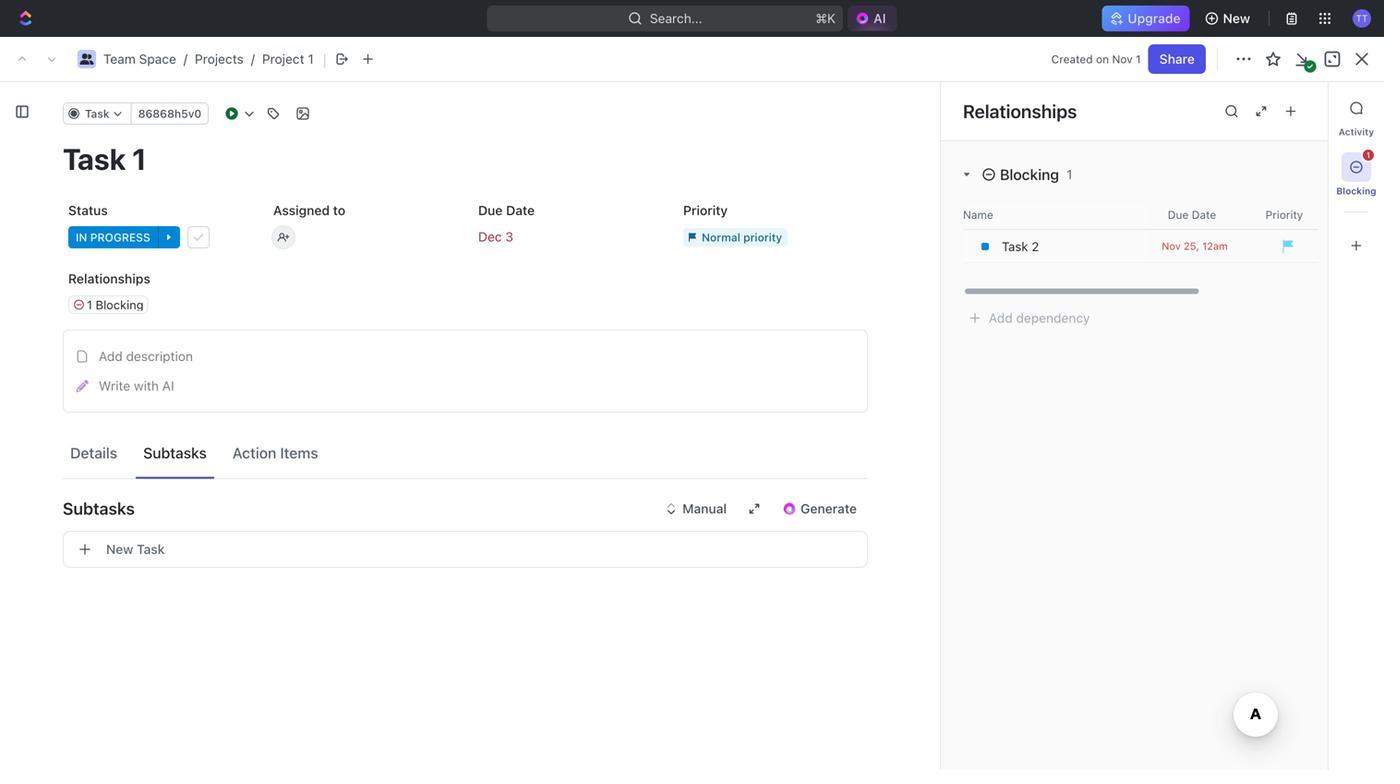 Task type: locate. For each thing, give the bounding box(es) containing it.
2 horizontal spatial team
[[310, 51, 342, 66]]

tree inside sidebar navigation
[[7, 321, 268, 571]]

1 share button from the left
[[1148, 44, 1206, 74]]

team space up pencil image
[[44, 360, 117, 375]]

space up home link
[[139, 51, 176, 66]]

new
[[1223, 11, 1250, 26], [106, 542, 133, 557]]

tt
[[1356, 13, 1368, 23]]

0 horizontal spatial add
[[99, 349, 123, 364]]

subtasks inside button
[[143, 444, 207, 462]]

relationships up blocking 1
[[963, 100, 1077, 122]]

subtasks up new task
[[63, 499, 135, 518]]

team right user group image
[[310, 51, 342, 66]]

⌘k
[[816, 11, 836, 26]]

assigned
[[273, 203, 330, 218]]

0 horizontal spatial due
[[478, 203, 503, 218]]

Edit task name text field
[[63, 141, 868, 176]]

ai right ⌘k
[[874, 11, 886, 26]]

0 vertical spatial projects
[[195, 51, 244, 66]]

due left the date
[[1168, 208, 1189, 221]]

new task button
[[63, 531, 868, 568]]

hide
[[958, 217, 983, 230]]

1 horizontal spatial ai
[[874, 11, 886, 26]]

priority
[[743, 231, 782, 244]]

1 horizontal spatial nov
[[1162, 240, 1181, 252]]

1 horizontal spatial /
[[251, 51, 255, 66]]

relationships
[[963, 100, 1077, 122], [68, 271, 150, 286]]

write with ai
[[99, 378, 174, 393]]

1 horizontal spatial add
[[989, 310, 1013, 325]]

,
[[1196, 240, 1199, 252]]

new inside button
[[1223, 11, 1250, 26]]

projects link
[[195, 51, 244, 66], [55, 384, 216, 414]]

team
[[103, 51, 136, 66], [310, 51, 342, 66], [44, 360, 76, 375]]

team space
[[310, 51, 383, 66], [44, 360, 117, 375]]

blocking up add description
[[96, 298, 144, 312]]

1 blocking
[[87, 298, 144, 312]]

/ left project
[[251, 51, 255, 66]]

priority inside dropdown button
[[1266, 208, 1303, 221]]

team right user group icon
[[103, 51, 136, 66]]

nov left '25'
[[1162, 240, 1181, 252]]

progress
[[90, 231, 150, 244]]

priority
[[683, 203, 728, 218], [1266, 208, 1303, 221]]

due inside dropdown button
[[1168, 208, 1189, 221]]

0 horizontal spatial relationships
[[68, 271, 150, 286]]

0 horizontal spatial team space
[[44, 360, 117, 375]]

0 horizontal spatial subtasks
[[63, 499, 135, 518]]

86868h5v0 button
[[131, 102, 209, 125]]

team inside tree
[[44, 360, 76, 375]]

1 vertical spatial ai
[[162, 378, 174, 393]]

team space link inside tree
[[44, 353, 264, 382]]

team space right user group image
[[310, 51, 383, 66]]

1 horizontal spatial priority
[[1266, 208, 1303, 221]]

/
[[184, 51, 187, 66], [251, 51, 255, 66]]

2 vertical spatial blocking
[[96, 298, 144, 312]]

0 horizontal spatial nov
[[1112, 53, 1133, 66]]

86868h5v0
[[138, 107, 201, 120]]

1 horizontal spatial projects
[[195, 51, 244, 66]]

projects
[[195, 51, 244, 66], [55, 391, 104, 406]]

new button
[[1197, 4, 1261, 33]]

subtasks for subtasks dropdown button on the bottom
[[63, 499, 135, 518]]

subtasks
[[143, 444, 207, 462], [63, 499, 135, 518]]

docs
[[44, 159, 75, 175]]

0 horizontal spatial projects
[[55, 391, 104, 406]]

due date
[[478, 203, 535, 218]]

1 horizontal spatial relationships
[[963, 100, 1077, 122]]

1 button right task 1
[[413, 320, 439, 338]]

team inside team space / projects / project 1 |
[[103, 51, 136, 66]]

upgrade
[[1128, 11, 1181, 26]]

ai inside 'button'
[[162, 378, 174, 393]]

task 2
[[1002, 239, 1039, 254]]

task inside section
[[1002, 239, 1028, 254]]

task
[[85, 107, 109, 120], [1002, 239, 1028, 254], [372, 321, 400, 337], [137, 542, 165, 557]]

1 vertical spatial projects
[[55, 391, 104, 406]]

team up pencil image
[[44, 360, 76, 375]]

generate button
[[771, 494, 868, 524]]

sidebar navigation
[[0, 37, 276, 770]]

space
[[139, 51, 176, 66], [346, 51, 383, 66], [80, 360, 117, 375]]

dec
[[478, 229, 502, 244]]

date
[[1192, 208, 1216, 221]]

manual
[[683, 501, 727, 516]]

1 horizontal spatial 1 button
[[1342, 150, 1374, 182]]

1 button down 'activity' on the top right
[[1342, 150, 1374, 182]]

1 horizontal spatial due
[[1168, 208, 1189, 221]]

write
[[99, 378, 130, 393]]

2
[[1032, 239, 1039, 254]]

1 vertical spatial add
[[99, 349, 123, 364]]

new task
[[106, 542, 165, 557]]

user group image
[[80, 54, 94, 65]]

nov right on
[[1112, 53, 1133, 66]]

assigned to
[[273, 203, 345, 218]]

projects link left project
[[195, 51, 244, 66]]

space inside tree
[[80, 360, 117, 375]]

0 vertical spatial projects link
[[195, 51, 244, 66]]

0 horizontal spatial /
[[184, 51, 187, 66]]

1
[[308, 51, 314, 66], [1136, 53, 1141, 66], [1366, 151, 1370, 159], [1066, 167, 1072, 182], [87, 298, 92, 312], [404, 321, 410, 337], [431, 323, 436, 336]]

1 horizontal spatial new
[[1223, 11, 1250, 26]]

new for new task
[[106, 542, 133, 557]]

0 horizontal spatial new
[[106, 542, 133, 557]]

blocking inside task sidebar content section
[[1000, 166, 1059, 183]]

0 horizontal spatial blocking
[[96, 298, 144, 312]]

upgrade link
[[1102, 6, 1190, 31]]

blocking
[[1000, 166, 1059, 183], [1336, 186, 1376, 196], [96, 298, 144, 312]]

add up write
[[99, 349, 123, 364]]

priority up normal
[[683, 203, 728, 218]]

task inside button
[[137, 542, 165, 557]]

0 horizontal spatial team
[[44, 360, 76, 375]]

team space / projects / project 1 |
[[103, 50, 327, 68]]

relationships up 1 blocking
[[68, 271, 150, 286]]

task 1
[[372, 321, 410, 337]]

|
[[323, 50, 327, 68]]

generate
[[801, 501, 857, 516]]

0 horizontal spatial priority
[[683, 203, 728, 218]]

/ up '86868h5v0' on the left of page
[[184, 51, 187, 66]]

relationships inside task sidebar content section
[[963, 100, 1077, 122]]

2 share button from the left
[[1151, 44, 1208, 74]]

1 horizontal spatial team space
[[310, 51, 383, 66]]

0 horizontal spatial 1 button
[[413, 320, 439, 338]]

task inside dropdown button
[[85, 107, 109, 120]]

projects left project
[[195, 51, 244, 66]]

nov inside task sidebar content section
[[1162, 240, 1181, 252]]

blocking up 2
[[1000, 166, 1059, 183]]

dashboards link
[[7, 184, 268, 213]]

0 vertical spatial relationships
[[963, 100, 1077, 122]]

0 vertical spatial nov
[[1112, 53, 1133, 66]]

space up write
[[80, 360, 117, 375]]

1 vertical spatial team space
[[44, 360, 117, 375]]

1 button
[[1342, 150, 1374, 182], [413, 320, 439, 338]]

0 vertical spatial team space
[[310, 51, 383, 66]]

new inside button
[[106, 542, 133, 557]]

0 horizontal spatial ai
[[162, 378, 174, 393]]

priority right the date
[[1266, 208, 1303, 221]]

add inside button
[[99, 349, 123, 364]]

1 horizontal spatial space
[[139, 51, 176, 66]]

subtasks down with
[[143, 444, 207, 462]]

projects up details
[[55, 391, 104, 406]]

1 vertical spatial 1 button
[[413, 320, 439, 338]]

0 vertical spatial ai
[[874, 11, 886, 26]]

nov
[[1112, 53, 1133, 66], [1162, 240, 1181, 252]]

blocking inside task sidebar navigation tab list
[[1336, 186, 1376, 196]]

0 vertical spatial 1 button
[[1342, 150, 1374, 182]]

nov 25 , 12 am
[[1162, 240, 1228, 252]]

0 vertical spatial blocking
[[1000, 166, 1059, 183]]

2 share from the left
[[1162, 51, 1197, 66]]

space right | at the left top
[[346, 51, 383, 66]]

blocking down 'activity' on the top right
[[1336, 186, 1376, 196]]

due up "dec"
[[478, 203, 503, 218]]

space inside team space / projects / project 1 |
[[139, 51, 176, 66]]

0 vertical spatial subtasks
[[143, 444, 207, 462]]

add for add description
[[99, 349, 123, 364]]

1 share from the left
[[1159, 51, 1195, 66]]

ai right with
[[162, 378, 174, 393]]

dec 3 button
[[473, 221, 663, 254]]

1 horizontal spatial subtasks
[[143, 444, 207, 462]]

tree
[[7, 321, 268, 571]]

task sidebar content section
[[936, 82, 1384, 770]]

team space link
[[287, 48, 388, 70], [103, 51, 176, 66], [44, 353, 264, 382]]

add inside task sidebar content section
[[989, 310, 1013, 325]]

created on nov 1
[[1051, 53, 1141, 66]]

share
[[1159, 51, 1195, 66], [1162, 51, 1197, 66]]

docs link
[[7, 152, 268, 182]]

subtasks inside dropdown button
[[63, 499, 135, 518]]

task button
[[63, 102, 132, 125]]

1 horizontal spatial team
[[103, 51, 136, 66]]

add left the dependency
[[989, 310, 1013, 325]]

1 horizontal spatial blocking
[[1000, 166, 1059, 183]]

user group image
[[293, 54, 305, 64]]

to
[[333, 203, 345, 218]]

name
[[963, 208, 993, 221]]

0 vertical spatial new
[[1223, 11, 1250, 26]]

tree containing team space
[[7, 321, 268, 571]]

dependency
[[1016, 310, 1090, 325]]

1 vertical spatial new
[[106, 542, 133, 557]]

subtasks for subtasks button on the bottom of the page
[[143, 444, 207, 462]]

2 horizontal spatial blocking
[[1336, 186, 1376, 196]]

0 vertical spatial add
[[989, 310, 1013, 325]]

details button
[[63, 436, 125, 470]]

25
[[1184, 240, 1196, 252]]

add description
[[99, 349, 193, 364]]

1 vertical spatial relationships
[[68, 271, 150, 286]]

task for task 1
[[372, 321, 400, 337]]

add for add dependency
[[989, 310, 1013, 325]]

1 vertical spatial subtasks
[[63, 499, 135, 518]]

share button
[[1148, 44, 1206, 74], [1151, 44, 1208, 74]]

1 vertical spatial nov
[[1162, 240, 1181, 252]]

projects link down add description
[[55, 384, 216, 414]]

12
[[1202, 240, 1213, 252]]

ai
[[874, 11, 886, 26], [162, 378, 174, 393]]

0 horizontal spatial space
[[80, 360, 117, 375]]

1 vertical spatial blocking
[[1336, 186, 1376, 196]]



Task type: describe. For each thing, give the bounding box(es) containing it.
details
[[70, 444, 117, 462]]

new for new
[[1223, 11, 1250, 26]]

in
[[76, 231, 87, 244]]

2 / from the left
[[251, 51, 255, 66]]

1 button inside task sidebar navigation tab list
[[1342, 150, 1374, 182]]

due date
[[1168, 208, 1216, 221]]

project
[[262, 51, 304, 66]]

1 vertical spatial projects link
[[55, 384, 216, 414]]

automations button
[[1216, 45, 1312, 73]]

task for task 2
[[1002, 239, 1028, 254]]

action items button
[[225, 436, 326, 470]]

add dependency button
[[969, 310, 1090, 325]]

hide button
[[951, 213, 990, 235]]

normal
[[702, 231, 740, 244]]

subtasks button
[[63, 487, 868, 531]]

1 / from the left
[[184, 51, 187, 66]]

dec 3
[[478, 229, 513, 244]]

date
[[506, 203, 535, 218]]

1 inside team space / projects / project 1 |
[[308, 51, 314, 66]]

in progress
[[76, 231, 150, 244]]

blocking for blocking
[[1336, 186, 1376, 196]]

with
[[134, 378, 159, 393]]

description
[[126, 349, 193, 364]]

2 horizontal spatial space
[[346, 51, 383, 66]]

task for task
[[85, 107, 109, 120]]

task sidebar navigation tab list
[[1336, 93, 1377, 260]]

home link
[[7, 90, 268, 119]]

pencil image
[[76, 380, 88, 392]]

projects inside tree
[[55, 391, 104, 406]]

home
[[44, 96, 80, 112]]

add dependency
[[989, 310, 1090, 325]]

projects inside team space / projects / project 1 |
[[195, 51, 244, 66]]

blocking for blocking 1
[[1000, 166, 1059, 183]]

assignees button
[[746, 213, 833, 235]]

ai button
[[848, 6, 897, 31]]

task 2 link
[[997, 231, 1144, 262]]

due for due date
[[478, 203, 503, 218]]

team space inside tree
[[44, 360, 117, 375]]

Search tasks... text field
[[1154, 210, 1339, 238]]

normal priority
[[702, 231, 782, 244]]

subtasks button
[[136, 436, 214, 470]]

on
[[1096, 53, 1109, 66]]

action items
[[232, 444, 318, 462]]

tt button
[[1347, 4, 1377, 33]]

3
[[505, 229, 513, 244]]

assignees
[[770, 217, 824, 230]]

am
[[1213, 240, 1228, 252]]

dashboards
[[44, 191, 116, 206]]

search...
[[650, 11, 702, 26]]

automations
[[1226, 51, 1303, 66]]

priority button
[[1240, 207, 1332, 222]]

items
[[280, 444, 318, 462]]

blocking 1
[[1000, 166, 1072, 183]]

write with ai button
[[69, 371, 861, 401]]

due for due date
[[1168, 208, 1189, 221]]

1 inside task sidebar navigation tab list
[[1366, 151, 1370, 159]]

ai inside button
[[874, 11, 886, 26]]

created
[[1051, 53, 1093, 66]]

status
[[68, 203, 108, 218]]

add description button
[[69, 342, 861, 371]]

normal priority button
[[678, 221, 868, 254]]

action
[[232, 444, 276, 462]]

in progress button
[[63, 221, 253, 254]]

due date button
[[1148, 207, 1240, 222]]

project 1 link
[[262, 51, 314, 66]]

1 inside blocking 1
[[1066, 167, 1072, 182]]

activity
[[1339, 126, 1374, 137]]



Task type: vqa. For each thing, say whether or not it's contained in the screenshot.
Add dependency
yes



